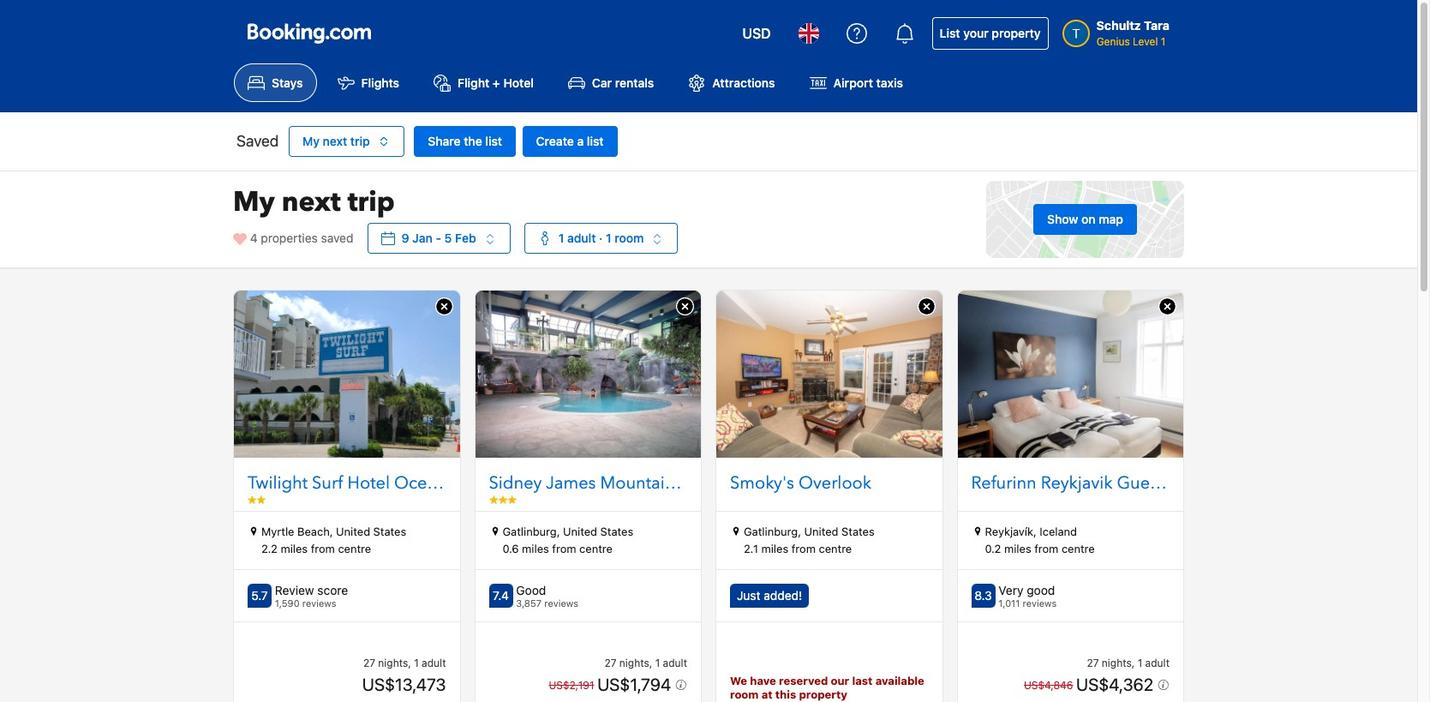Task type: vqa. For each thing, say whether or not it's contained in the screenshot.
Refurinn
yes



Task type: describe. For each thing, give the bounding box(es) containing it.
lodge
[[679, 472, 730, 495]]

1 vertical spatial next
[[282, 184, 341, 221]]

refurinn reykjavik guesthouse link
[[972, 472, 1212, 496]]

from  3,857 reviews element
[[516, 598, 579, 609]]

airport taxis link
[[796, 63, 917, 102]]

level
[[1133, 35, 1159, 48]]

my next trip inside button
[[303, 134, 370, 149]]

0.6 miles from centre
[[503, 542, 613, 556]]

beach,
[[298, 525, 333, 539]]

schultz tara genius level 1
[[1097, 18, 1170, 48]]

from for 5.7
[[311, 542, 335, 556]]

have
[[750, 674, 777, 688]]

added!
[[764, 589, 803, 603]]

1 united from the left
[[336, 525, 370, 539]]

property inside list your property link
[[992, 26, 1041, 40]]

james
[[546, 472, 596, 495]]

show on map button
[[1034, 204, 1138, 235]]

show on map
[[1048, 212, 1124, 227]]

properties
[[261, 231, 318, 245]]

share
[[428, 134, 461, 149]]

1 adult                                           · 1 room
[[559, 231, 644, 245]]

create a list button
[[523, 126, 618, 157]]

states for 7.4
[[601, 525, 634, 539]]

room inside we have reserved our last available room at this property
[[730, 688, 759, 701]]

1 up us$1,794
[[656, 657, 660, 670]]

the
[[464, 134, 482, 149]]

us$13,473
[[363, 675, 446, 694]]

we have reserved our last available room at this property
[[730, 674, 925, 701]]

27 inside 27 nights, 1 adult us$13,473
[[363, 657, 376, 670]]

adult up us$4,362
[[1146, 657, 1170, 670]]

scored  5.7 element
[[248, 584, 272, 608]]

9
[[402, 231, 409, 245]]

usd
[[743, 26, 771, 41]]

from for 8.3
[[1035, 542, 1059, 556]]

stays link
[[234, 63, 317, 102]]

refurinn
[[972, 472, 1037, 495]]

reviews inside 7.4 good 3,857 reviews
[[545, 598, 579, 609]]

feb
[[455, 231, 476, 245]]

0.2
[[986, 542, 1002, 556]]

1 states from the left
[[373, 525, 407, 539]]

reykjavík,
[[986, 525, 1037, 539]]

flight + hotel link
[[420, 63, 548, 102]]

car rentals link
[[555, 63, 668, 102]]

0.2 miles from centre
[[986, 542, 1095, 556]]

ocean
[[394, 472, 446, 495]]

list for create a list
[[587, 134, 604, 149]]

trip inside my next trip button
[[351, 134, 370, 149]]

·
[[599, 231, 603, 245]]

adult up us$1,794
[[663, 657, 688, 670]]

list for share the list
[[486, 134, 502, 149]]

rentals
[[615, 76, 654, 90]]

scored  8.3 element
[[972, 584, 996, 608]]

2 stars image
[[248, 496, 266, 504]]

reykjavík, iceland
[[986, 525, 1078, 539]]

us$4,362
[[1077, 675, 1158, 694]]

twilight
[[248, 472, 308, 495]]

sidney james mountain lodge
[[489, 472, 730, 495]]

car rentals
[[592, 76, 654, 90]]

property inside we have reserved our last available room at this property
[[799, 688, 848, 701]]

states for just added!
[[842, 525, 875, 539]]

centre for just added!
[[819, 542, 852, 556]]

1 inside 27 nights, 1 adult us$13,473
[[414, 657, 419, 670]]

5
[[445, 231, 452, 245]]

centre for 7.4
[[580, 542, 613, 556]]

jan
[[413, 231, 433, 245]]

refurinn reykjavik guesthouse
[[972, 472, 1212, 495]]

27 nights, 1 adult for us$4,362
[[1087, 657, 1170, 670]]

saved
[[237, 132, 279, 150]]

reserved
[[779, 674, 828, 688]]

airport
[[834, 76, 874, 90]]

1 left ·
[[559, 231, 564, 245]]

adult inside 27 nights, 1 adult us$13,473
[[422, 657, 446, 670]]

this
[[776, 688, 797, 701]]

hotel for +
[[504, 76, 534, 90]]

1 right ·
[[606, 231, 612, 245]]

-
[[436, 231, 442, 245]]

3,857
[[516, 598, 542, 609]]

centre for 8.3
[[1062, 542, 1095, 556]]

0.6
[[503, 542, 519, 556]]

1 vertical spatial trip
[[348, 184, 395, 221]]

1 vertical spatial my next trip
[[233, 184, 395, 221]]

centre for 5.7
[[338, 542, 371, 556]]

show
[[1048, 212, 1079, 227]]

1,590
[[275, 598, 300, 609]]

flights link
[[324, 63, 413, 102]]

schultz
[[1097, 18, 1142, 33]]

gatlinburg, for just added!
[[744, 525, 802, 539]]

a
[[577, 134, 584, 149]]

my next trip button
[[289, 126, 404, 157]]

create
[[536, 134, 574, 149]]

next inside button
[[323, 134, 347, 149]]

reykjavik
[[1041, 472, 1113, 495]]

from for 7.4
[[552, 542, 577, 556]]

mountain
[[601, 472, 675, 495]]

attractions link
[[675, 63, 789, 102]]

stays
[[272, 76, 303, 90]]

share the list
[[428, 134, 502, 149]]

saved
[[321, 231, 354, 245]]

list your property
[[940, 26, 1041, 40]]

miles for 8.3
[[1005, 542, 1032, 556]]

good
[[516, 583, 546, 598]]

reviews for 5.7
[[302, 598, 337, 609]]



Task type: locate. For each thing, give the bounding box(es) containing it.
1 vertical spatial hotel
[[348, 472, 390, 495]]

states down sidney james mountain lodge link at the bottom of the page
[[601, 525, 634, 539]]

0 horizontal spatial nights,
[[378, 657, 411, 670]]

0 horizontal spatial my
[[233, 184, 275, 221]]

1 vertical spatial property
[[799, 688, 848, 701]]

1 27 from the left
[[363, 657, 376, 670]]

1 horizontal spatial rated element
[[516, 583, 579, 599]]

hotel inside "link"
[[348, 472, 390, 495]]

rated element
[[275, 583, 348, 599], [516, 583, 579, 599], [999, 583, 1057, 599]]

just added!
[[737, 589, 803, 603]]

2 27 nights, 1 adult from the left
[[1087, 657, 1170, 670]]

car
[[592, 76, 612, 90]]

4 miles from the left
[[1005, 542, 1032, 556]]

2 from from the left
[[552, 542, 577, 556]]

2 horizontal spatial united
[[805, 525, 839, 539]]

0 horizontal spatial property
[[799, 688, 848, 701]]

1 list from the left
[[486, 134, 502, 149]]

myrtle
[[261, 525, 294, 539]]

from up added!
[[792, 542, 816, 556]]

2 horizontal spatial rated element
[[999, 583, 1057, 599]]

flight + hotel
[[458, 76, 534, 90]]

2 united from the left
[[563, 525, 598, 539]]

adult left ·
[[568, 231, 596, 245]]

property right this
[[799, 688, 848, 701]]

3 miles from the left
[[762, 542, 789, 556]]

0 horizontal spatial reviews
[[302, 598, 337, 609]]

5.7 review score 1,590 reviews
[[251, 583, 348, 609]]

2 horizontal spatial nights,
[[1102, 657, 1135, 670]]

smoky's
[[730, 472, 795, 495]]

27 up us$1,794
[[605, 657, 617, 670]]

adult up the us$13,473 at the bottom left of the page
[[422, 657, 446, 670]]

share the list button
[[414, 126, 516, 157]]

miles right 2.1
[[762, 542, 789, 556]]

27 for us$1,794
[[605, 657, 617, 670]]

4 from from the left
[[1035, 542, 1059, 556]]

list right the
[[486, 134, 502, 149]]

4 properties saved
[[250, 231, 354, 245]]

2 states from the left
[[601, 525, 634, 539]]

nights, up the us$13,473 at the bottom left of the page
[[378, 657, 411, 670]]

taxis
[[877, 76, 904, 90]]

miles down the reykjavík,
[[1005, 542, 1032, 556]]

0 horizontal spatial list
[[486, 134, 502, 149]]

4 centre from the left
[[1062, 542, 1095, 556]]

2.2
[[261, 542, 278, 556]]

trip up the saved at top
[[348, 184, 395, 221]]

adult
[[568, 231, 596, 245], [422, 657, 446, 670], [663, 657, 688, 670], [1146, 657, 1170, 670]]

available
[[876, 674, 925, 688]]

1 horizontal spatial 27 nights, 1 adult
[[1087, 657, 1170, 670]]

1 gatlinburg, from the left
[[503, 525, 560, 539]]

next down flights link
[[323, 134, 347, 149]]

from down iceland
[[1035, 542, 1059, 556]]

0 horizontal spatial 27 nights, 1 adult
[[605, 657, 688, 670]]

united right "beach,"
[[336, 525, 370, 539]]

my next trip
[[303, 134, 370, 149], [233, 184, 395, 221]]

hotel right surf
[[348, 472, 390, 495]]

1 miles from the left
[[281, 542, 308, 556]]

centre down sidney james mountain lodge link at the bottom of the page
[[580, 542, 613, 556]]

property right your on the right top
[[992, 26, 1041, 40]]

0 vertical spatial my
[[303, 134, 320, 149]]

sidney james mountain lodge link
[[489, 472, 730, 496]]

rated element containing very good
[[999, 583, 1057, 599]]

flights
[[361, 76, 400, 90]]

united up "0.6 miles from centre"
[[563, 525, 598, 539]]

miles for 7.4
[[522, 542, 549, 556]]

states down overlook
[[842, 525, 875, 539]]

nights, up us$4,362
[[1102, 657, 1135, 670]]

surf
[[312, 472, 343, 495]]

reviews inside 5.7 review score 1,590 reviews
[[302, 598, 337, 609]]

from right 0.6
[[552, 542, 577, 556]]

rated element containing good
[[516, 583, 579, 599]]

our
[[831, 674, 850, 688]]

good
[[1027, 583, 1056, 598]]

1 down tara
[[1162, 35, 1166, 48]]

miles right 0.6
[[522, 542, 549, 556]]

very
[[999, 583, 1024, 598]]

0 vertical spatial property
[[992, 26, 1041, 40]]

3 stars image
[[489, 496, 517, 504]]

3 rated element from the left
[[999, 583, 1057, 599]]

attractions
[[713, 76, 776, 90]]

2 miles from the left
[[522, 542, 549, 556]]

reviews for 8.3
[[1023, 598, 1057, 609]]

0 horizontal spatial united
[[336, 525, 370, 539]]

2 reviews from the left
[[545, 598, 579, 609]]

hotel right +
[[504, 76, 534, 90]]

gatlinburg, united states up 2.1 miles from centre
[[744, 525, 875, 539]]

9 jan - 5 feb
[[402, 231, 476, 245]]

united up 2.1 miles from centre
[[805, 525, 839, 539]]

27 up us$4,362
[[1087, 657, 1100, 670]]

27 for us$4,362
[[1087, 657, 1100, 670]]

1
[[1162, 35, 1166, 48], [559, 231, 564, 245], [606, 231, 612, 245], [414, 657, 419, 670], [656, 657, 660, 670], [1138, 657, 1143, 670]]

1 reviews from the left
[[302, 598, 337, 609]]

miles for 5.7
[[281, 542, 308, 556]]

airport taxis
[[834, 76, 904, 90]]

centre down iceland
[[1062, 542, 1095, 556]]

from  1,011 reviews element
[[999, 598, 1057, 609]]

0 horizontal spatial rated element
[[275, 583, 348, 599]]

guesthouse
[[1117, 472, 1212, 495]]

nights, inside 27 nights, 1 adult us$13,473
[[378, 657, 411, 670]]

myrtle beach, united states
[[261, 525, 407, 539]]

reviews inside 8.3 very good 1,011 reviews
[[1023, 598, 1057, 609]]

3 reviews from the left
[[1023, 598, 1057, 609]]

0 horizontal spatial states
[[373, 525, 407, 539]]

8.3
[[975, 589, 993, 603]]

room left at
[[730, 688, 759, 701]]

states down the twilight surf hotel ocean front "link"
[[373, 525, 407, 539]]

1 up us$4,362
[[1138, 657, 1143, 670]]

2 horizontal spatial reviews
[[1023, 598, 1057, 609]]

3 states from the left
[[842, 525, 875, 539]]

3 centre from the left
[[819, 542, 852, 556]]

from  1,590 reviews element
[[275, 598, 348, 609]]

list your property link
[[932, 17, 1049, 50]]

nights, for us$1,794
[[620, 657, 653, 670]]

2 27 from the left
[[605, 657, 617, 670]]

united for 7.4
[[563, 525, 598, 539]]

rated element containing review score
[[275, 583, 348, 599]]

3 united from the left
[[805, 525, 839, 539]]

your
[[964, 26, 989, 40]]

at
[[762, 688, 773, 701]]

nights, for us$4,362
[[1102, 657, 1135, 670]]

smoky's overlook link
[[730, 472, 929, 496]]

0 vertical spatial trip
[[351, 134, 370, 149]]

1 horizontal spatial room
[[730, 688, 759, 701]]

0 horizontal spatial gatlinburg,
[[503, 525, 560, 539]]

0 vertical spatial next
[[323, 134, 347, 149]]

2.1 miles from centre
[[744, 542, 852, 556]]

0 vertical spatial hotel
[[504, 76, 534, 90]]

1 vertical spatial room
[[730, 688, 759, 701]]

2.2 miles from centre
[[261, 542, 371, 556]]

0 vertical spatial my next trip
[[303, 134, 370, 149]]

twilight surf hotel ocean front
[[248, 472, 491, 495]]

flight
[[458, 76, 490, 90]]

27
[[363, 657, 376, 670], [605, 657, 617, 670], [1087, 657, 1100, 670]]

gatlinburg, united states up "0.6 miles from centre"
[[503, 525, 634, 539]]

3 nights, from the left
[[1102, 657, 1135, 670]]

front
[[451, 472, 491, 495]]

1 horizontal spatial gatlinburg, united states
[[744, 525, 875, 539]]

from for just added!
[[792, 542, 816, 556]]

booking.com online hotel reservations image
[[248, 23, 371, 44]]

8.3 very good 1,011 reviews
[[975, 583, 1057, 609]]

gatlinburg, for 7.4
[[503, 525, 560, 539]]

0 horizontal spatial room
[[615, 231, 644, 245]]

1 centre from the left
[[338, 542, 371, 556]]

2 gatlinburg, united states from the left
[[744, 525, 875, 539]]

27 nights, 1 adult up us$4,362
[[1087, 657, 1170, 670]]

trip
[[351, 134, 370, 149], [348, 184, 395, 221]]

2 list from the left
[[587, 134, 604, 149]]

trip down flights link
[[351, 134, 370, 149]]

1 horizontal spatial united
[[563, 525, 598, 539]]

from down "beach,"
[[311, 542, 335, 556]]

27 nights, 1 adult up us$1,794
[[605, 657, 688, 670]]

0 horizontal spatial gatlinburg, united states
[[503, 525, 634, 539]]

1 rated element from the left
[[275, 583, 348, 599]]

reviews right 1,011
[[1023, 598, 1057, 609]]

0 horizontal spatial hotel
[[348, 472, 390, 495]]

27 nights, 1 adult for us$1,794
[[605, 657, 688, 670]]

centre down myrtle beach, united states
[[338, 542, 371, 556]]

united
[[336, 525, 370, 539], [563, 525, 598, 539], [805, 525, 839, 539]]

2 centre from the left
[[580, 542, 613, 556]]

2 horizontal spatial 27
[[1087, 657, 1100, 670]]

nights, up us$1,794
[[620, 657, 653, 670]]

gatlinburg, united states for 7.4
[[503, 525, 634, 539]]

4
[[250, 231, 258, 245]]

my next trip up 4 properties saved
[[233, 184, 395, 221]]

gatlinburg, up 2.1
[[744, 525, 802, 539]]

1 horizontal spatial property
[[992, 26, 1041, 40]]

miles
[[281, 542, 308, 556], [522, 542, 549, 556], [762, 542, 789, 556], [1005, 542, 1032, 556]]

centre down smoky's overlook link
[[819, 542, 852, 556]]

hotel for surf
[[348, 472, 390, 495]]

my right the saved
[[303, 134, 320, 149]]

2 nights, from the left
[[620, 657, 653, 670]]

usd button
[[733, 13, 782, 54]]

27 nights, 1 adult us$13,473
[[363, 657, 446, 694]]

0 vertical spatial room
[[615, 231, 644, 245]]

room right ·
[[615, 231, 644, 245]]

united for just added!
[[805, 525, 839, 539]]

2 gatlinburg, from the left
[[744, 525, 802, 539]]

1 horizontal spatial list
[[587, 134, 604, 149]]

27 up the us$13,473 at the bottom left of the page
[[363, 657, 376, 670]]

2.1
[[744, 542, 759, 556]]

gatlinburg, united states for just added!
[[744, 525, 875, 539]]

1 up the us$13,473 at the bottom left of the page
[[414, 657, 419, 670]]

0 horizontal spatial 27
[[363, 657, 376, 670]]

next up 4 properties saved
[[282, 184, 341, 221]]

list right 'a'
[[587, 134, 604, 149]]

my next trip down flights link
[[303, 134, 370, 149]]

us$4,846
[[1024, 679, 1074, 692]]

1 horizontal spatial gatlinburg,
[[744, 525, 802, 539]]

1 nights, from the left
[[378, 657, 411, 670]]

rated element for surf
[[275, 583, 348, 599]]

twilight surf hotel ocean front link
[[248, 472, 491, 496]]

3 27 from the left
[[1087, 657, 1100, 670]]

1 gatlinburg, united states from the left
[[503, 525, 634, 539]]

2 rated element from the left
[[516, 583, 579, 599]]

my inside button
[[303, 134, 320, 149]]

rated element for james
[[516, 583, 579, 599]]

miles down myrtle at the left of the page
[[281, 542, 308, 556]]

we
[[730, 674, 748, 688]]

tara
[[1145, 18, 1170, 33]]

list
[[940, 26, 961, 40]]

1 horizontal spatial my
[[303, 134, 320, 149]]

3 from from the left
[[792, 542, 816, 556]]

smoky's overlook
[[730, 472, 872, 495]]

reviews
[[302, 598, 337, 609], [545, 598, 579, 609], [1023, 598, 1057, 609]]

1 from from the left
[[311, 542, 335, 556]]

1 inside schultz tara genius level 1
[[1162, 35, 1166, 48]]

hotel
[[504, 76, 534, 90], [348, 472, 390, 495]]

1 horizontal spatial 27
[[605, 657, 617, 670]]

1 vertical spatial my
[[233, 184, 275, 221]]

overlook
[[799, 472, 872, 495]]

nights,
[[378, 657, 411, 670], [620, 657, 653, 670], [1102, 657, 1135, 670]]

sidney
[[489, 472, 542, 495]]

reviews right 1,590
[[302, 598, 337, 609]]

1 horizontal spatial hotel
[[504, 76, 534, 90]]

1 27 nights, 1 adult from the left
[[605, 657, 688, 670]]

miles for just added!
[[762, 542, 789, 556]]

map
[[1099, 212, 1124, 227]]

1 horizontal spatial states
[[601, 525, 634, 539]]

gatlinburg, up 0.6
[[503, 525, 560, 539]]

reviews right 3,857
[[545, 598, 579, 609]]

1 horizontal spatial reviews
[[545, 598, 579, 609]]

review
[[275, 583, 314, 598]]

7.4
[[493, 589, 509, 603]]

create a list
[[536, 134, 604, 149]]

2 horizontal spatial states
[[842, 525, 875, 539]]

genius
[[1097, 35, 1131, 48]]

just
[[737, 589, 761, 603]]

my up the 4 on the top of the page
[[233, 184, 275, 221]]

7.4 good 3,857 reviews
[[493, 583, 579, 609]]

last
[[853, 674, 873, 688]]

gatlinburg,
[[503, 525, 560, 539], [744, 525, 802, 539]]

scored  7.4 element
[[489, 584, 513, 608]]

score
[[318, 583, 348, 598]]

1 horizontal spatial nights,
[[620, 657, 653, 670]]



